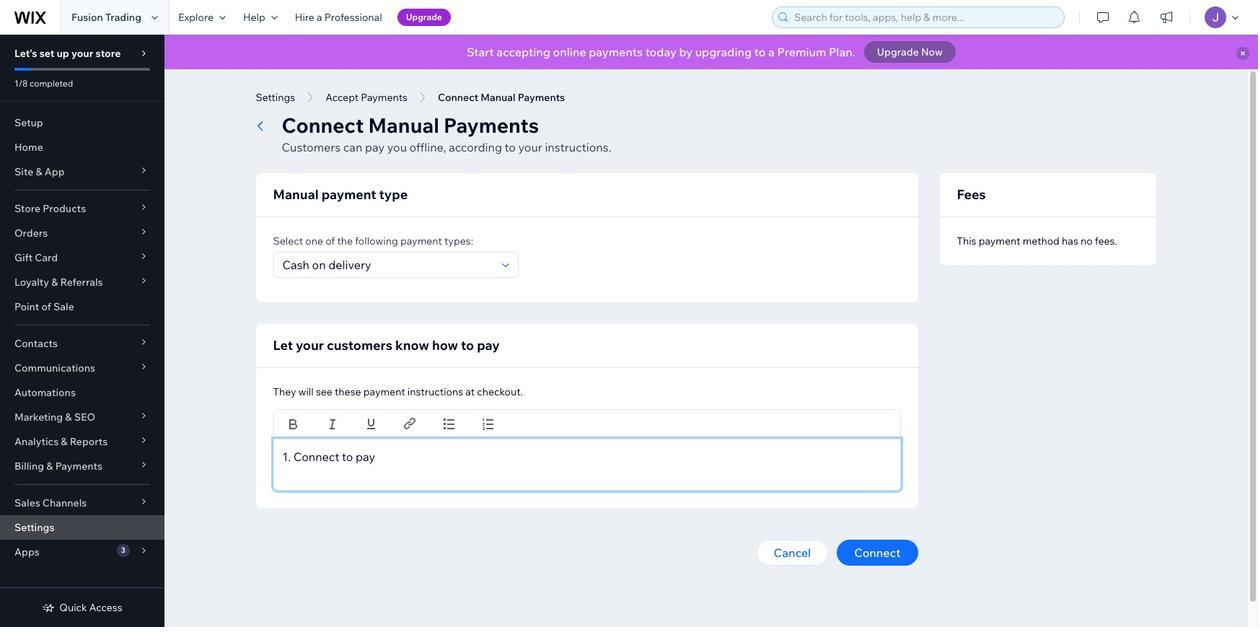 Task type: locate. For each thing, give the bounding box(es) containing it.
1 horizontal spatial settings
[[256, 91, 295, 104]]

setup link
[[0, 110, 165, 135]]

analytics & reports button
[[0, 429, 165, 454]]

1 horizontal spatial a
[[769, 45, 775, 59]]

2 vertical spatial pay
[[356, 450, 375, 464]]

no
[[1081, 235, 1093, 248]]

manual up you
[[368, 113, 439, 138]]

upgrade inside "button"
[[406, 12, 442, 22]]

upgrade right professional
[[406, 12, 442, 22]]

settings inside button
[[256, 91, 295, 104]]

1 horizontal spatial payments
[[361, 91, 408, 104]]

your right let
[[296, 337, 324, 354]]

1 vertical spatial connect
[[294, 450, 340, 464]]

0 vertical spatial payments
[[361, 91, 408, 104]]

2 horizontal spatial your
[[519, 140, 543, 154]]

0 vertical spatial a
[[317, 11, 322, 24]]

manual inside connect manual payments customers can pay you offline, according to your instructions.
[[368, 113, 439, 138]]

pay inside connect manual payments customers can pay you offline, according to your instructions.
[[365, 140, 385, 154]]

0 vertical spatial your
[[71, 47, 93, 60]]

payments right accept
[[361, 91, 408, 104]]

contacts button
[[0, 331, 165, 356]]

home link
[[0, 135, 165, 160]]

store products button
[[0, 196, 165, 221]]

help
[[243, 11, 266, 24]]

& for billing
[[46, 460, 53, 473]]

home
[[14, 141, 43, 154]]

connect for connect manual payments customers can pay you offline, according to your instructions.
[[282, 113, 364, 138]]

point of sale
[[14, 300, 74, 313]]

0 vertical spatial manual
[[368, 113, 439, 138]]

pay right the how
[[477, 337, 500, 354]]

payments down analytics & reports popup button
[[55, 460, 102, 473]]

sidebar element
[[0, 35, 165, 627]]

1. connect to pay
[[283, 450, 375, 464]]

1 vertical spatial payments
[[444, 113, 539, 138]]

your right 'up'
[[71, 47, 93, 60]]

store
[[14, 202, 40, 215]]

1 vertical spatial upgrade
[[878, 45, 919, 58]]

0 horizontal spatial settings
[[14, 521, 54, 534]]

explore
[[178, 11, 214, 24]]

to right 'according'
[[505, 140, 516, 154]]

start accepting online payments today by upgrading to a premium plan. alert
[[165, 35, 1259, 69]]

marketing & seo button
[[0, 405, 165, 429]]

2 vertical spatial connect
[[855, 546, 901, 560]]

these
[[335, 385, 361, 398]]

this
[[957, 235, 977, 248]]

according
[[449, 140, 502, 154]]

of
[[326, 235, 335, 248], [41, 300, 51, 313]]

& left seo
[[65, 411, 72, 424]]

1 vertical spatial pay
[[477, 337, 500, 354]]

to right upgrading
[[755, 45, 766, 59]]

pay
[[365, 140, 385, 154], [477, 337, 500, 354], [356, 450, 375, 464]]

1 horizontal spatial manual
[[368, 113, 439, 138]]

& right site
[[36, 165, 42, 178]]

store
[[96, 47, 121, 60]]

a right hire
[[317, 11, 322, 24]]

2 horizontal spatial payments
[[444, 113, 539, 138]]

1 vertical spatial a
[[769, 45, 775, 59]]

& right billing
[[46, 460, 53, 473]]

you
[[387, 140, 407, 154]]

accept
[[326, 91, 359, 104]]

2 vertical spatial payments
[[55, 460, 102, 473]]

gift
[[14, 251, 33, 264]]

0 horizontal spatial a
[[317, 11, 322, 24]]

& for analytics
[[61, 435, 68, 448]]

checkout.
[[477, 385, 523, 398]]

to right the how
[[461, 337, 474, 354]]

at
[[466, 385, 475, 398]]

now
[[922, 45, 943, 58]]

to inside connect manual payments customers can pay you offline, according to your instructions.
[[505, 140, 516, 154]]

your left instructions. on the left top of the page
[[519, 140, 543, 154]]

gift card
[[14, 251, 58, 264]]

1 vertical spatial your
[[519, 140, 543, 154]]

by
[[680, 45, 693, 59]]

payments inside connect manual payments customers can pay you offline, according to your instructions.
[[444, 113, 539, 138]]

0 horizontal spatial payments
[[55, 460, 102, 473]]

settings down sales
[[14, 521, 54, 534]]

customers
[[327, 337, 393, 354]]

professional
[[325, 11, 382, 24]]

card
[[35, 251, 58, 264]]

a left premium
[[769, 45, 775, 59]]

upgrade button
[[397, 9, 451, 26]]

instructions.
[[545, 140, 612, 154]]

loyalty
[[14, 276, 49, 289]]

settings inside 'sidebar' element
[[14, 521, 54, 534]]

plan.
[[829, 45, 856, 59]]

following
[[355, 235, 398, 248]]

loyalty & referrals
[[14, 276, 103, 289]]

0 vertical spatial settings
[[256, 91, 295, 104]]

payments for &
[[55, 460, 102, 473]]

connect inside connect manual payments customers can pay you offline, according to your instructions.
[[282, 113, 364, 138]]

store products
[[14, 202, 86, 215]]

orders
[[14, 227, 48, 240]]

site & app button
[[0, 160, 165, 184]]

0 vertical spatial upgrade
[[406, 12, 442, 22]]

communications button
[[0, 356, 165, 380]]

1 vertical spatial of
[[41, 300, 51, 313]]

analytics & reports
[[14, 435, 108, 448]]

has
[[1063, 235, 1079, 248]]

help button
[[235, 0, 286, 35]]

loyalty & referrals button
[[0, 270, 165, 294]]

how
[[432, 337, 458, 354]]

Search for tools, apps, help & more... field
[[790, 7, 1060, 27]]

reports
[[70, 435, 108, 448]]

& right loyalty
[[51, 276, 58, 289]]

payment left the types:
[[401, 235, 442, 248]]

settings link
[[0, 515, 165, 540]]

& inside dropdown button
[[46, 460, 53, 473]]

gift card button
[[0, 245, 165, 270]]

1 horizontal spatial your
[[296, 337, 324, 354]]

a inside alert
[[769, 45, 775, 59]]

& left reports
[[61, 435, 68, 448]]

accept payments button
[[318, 87, 415, 108]]

1 horizontal spatial upgrade
[[878, 45, 919, 58]]

point of sale link
[[0, 294, 165, 319]]

channels
[[42, 497, 87, 510]]

manual up the select
[[273, 186, 319, 203]]

to
[[755, 45, 766, 59], [505, 140, 516, 154], [461, 337, 474, 354], [342, 450, 353, 464]]

2 vertical spatial your
[[296, 337, 324, 354]]

1. Connect to pay text field
[[273, 439, 901, 491]]

quick
[[59, 601, 87, 614]]

site
[[14, 165, 33, 178]]

sales channels button
[[0, 491, 165, 515]]

premium
[[778, 45, 827, 59]]

payment
[[322, 186, 376, 203], [401, 235, 442, 248], [979, 235, 1021, 248], [364, 385, 405, 398]]

pay down the these
[[356, 450, 375, 464]]

payments up 'according'
[[444, 113, 539, 138]]

& inside popup button
[[61, 435, 68, 448]]

1 vertical spatial settings
[[14, 521, 54, 534]]

method
[[1023, 235, 1060, 248]]

upgrade inside button
[[878, 45, 919, 58]]

connect inside button
[[855, 546, 901, 560]]

payment right the these
[[364, 385, 405, 398]]

0 vertical spatial connect
[[282, 113, 364, 138]]

0 vertical spatial pay
[[365, 140, 385, 154]]

will
[[299, 385, 314, 398]]

0 horizontal spatial upgrade
[[406, 12, 442, 22]]

of inside 'sidebar' element
[[41, 300, 51, 313]]

select one of the following payment types:
[[273, 235, 474, 248]]

marketing
[[14, 411, 63, 424]]

0 horizontal spatial manual
[[273, 186, 319, 203]]

& for loyalty
[[51, 276, 58, 289]]

quick access
[[59, 601, 122, 614]]

0 horizontal spatial of
[[41, 300, 51, 313]]

offline,
[[410, 140, 446, 154]]

of left 'the'
[[326, 235, 335, 248]]

billing & payments button
[[0, 454, 165, 479]]

to inside alert
[[755, 45, 766, 59]]

orders button
[[0, 221, 165, 245]]

1 horizontal spatial of
[[326, 235, 335, 248]]

today
[[646, 45, 677, 59]]

pay right "can"
[[365, 140, 385, 154]]

start accepting online payments today by upgrading to a premium plan.
[[467, 45, 856, 59]]

& for marketing
[[65, 411, 72, 424]]

to right 1.
[[342, 450, 353, 464]]

upgrade left now
[[878, 45, 919, 58]]

of left the sale
[[41, 300, 51, 313]]

0 horizontal spatial your
[[71, 47, 93, 60]]

connect
[[282, 113, 364, 138], [294, 450, 340, 464], [855, 546, 901, 560]]

settings up the customers
[[256, 91, 295, 104]]

the
[[337, 235, 353, 248]]

payments
[[589, 45, 643, 59]]

fees.
[[1096, 235, 1118, 248]]

payments inside dropdown button
[[55, 460, 102, 473]]

upgrade
[[406, 12, 442, 22], [878, 45, 919, 58]]



Task type: vqa. For each thing, say whether or not it's contained in the screenshot.
ACCORDING
yes



Task type: describe. For each thing, give the bounding box(es) containing it.
app
[[45, 165, 65, 178]]

billing & payments
[[14, 460, 102, 473]]

online
[[553, 45, 587, 59]]

contacts
[[14, 337, 58, 350]]

fees
[[957, 186, 986, 203]]

connect for connect
[[855, 546, 901, 560]]

instructions
[[408, 385, 463, 398]]

sales channels
[[14, 497, 87, 510]]

they
[[273, 385, 296, 398]]

know
[[396, 337, 429, 354]]

settings for the settings button
[[256, 91, 295, 104]]

marketing & seo
[[14, 411, 95, 424]]

your inside connect manual payments customers can pay you offline, according to your instructions.
[[519, 140, 543, 154]]

seo
[[74, 411, 95, 424]]

automations link
[[0, 380, 165, 405]]

fusion
[[71, 11, 103, 24]]

connect inside text field
[[294, 450, 340, 464]]

set
[[39, 47, 54, 60]]

& for site
[[36, 165, 42, 178]]

settings button
[[249, 87, 303, 108]]

settings for the settings link
[[14, 521, 54, 534]]

hire a professional
[[295, 11, 382, 24]]

accepting
[[497, 45, 551, 59]]

communications
[[14, 362, 95, 375]]

payments inside button
[[361, 91, 408, 104]]

upgrade for upgrade now
[[878, 45, 919, 58]]

upgrade for upgrade
[[406, 12, 442, 22]]

apps
[[14, 546, 40, 559]]

upgrade now button
[[865, 41, 956, 63]]

upgrading
[[696, 45, 752, 59]]

let's
[[14, 47, 37, 60]]

cancel
[[774, 546, 811, 560]]

1.
[[283, 450, 291, 464]]

select
[[273, 235, 303, 248]]

payment right this
[[979, 235, 1021, 248]]

payment left type
[[322, 186, 376, 203]]

billing
[[14, 460, 44, 473]]

they will see these payment instructions at checkout.
[[273, 385, 523, 398]]

let your customers know how to pay
[[273, 337, 500, 354]]

1 vertical spatial manual
[[273, 186, 319, 203]]

0 vertical spatial of
[[326, 235, 335, 248]]

a inside 'link'
[[317, 11, 322, 24]]

types:
[[445, 235, 474, 248]]

can
[[343, 140, 363, 154]]

let's set up your store
[[14, 47, 121, 60]]

3
[[121, 546, 125, 555]]

completed
[[30, 78, 73, 89]]

point
[[14, 300, 39, 313]]

products
[[43, 202, 86, 215]]

to inside text field
[[342, 450, 353, 464]]

accept payments
[[326, 91, 408, 104]]

setup
[[14, 116, 43, 129]]

access
[[89, 601, 122, 614]]

sales
[[14, 497, 40, 510]]

see
[[316, 385, 333, 398]]

connect manual payments customers can pay you offline, according to your instructions.
[[282, 113, 612, 154]]

pay inside text field
[[356, 450, 375, 464]]

hire a professional link
[[286, 0, 391, 35]]

trading
[[105, 11, 141, 24]]

your inside 'sidebar' element
[[71, 47, 93, 60]]

upgrade now
[[878, 45, 943, 58]]

cancel button
[[757, 540, 829, 566]]

1/8
[[14, 78, 28, 89]]

1/8 completed
[[14, 78, 73, 89]]

automations
[[14, 386, 76, 399]]

payments for manual
[[444, 113, 539, 138]]

site & app
[[14, 165, 65, 178]]

hire
[[295, 11, 315, 24]]

up
[[57, 47, 69, 60]]

sale
[[53, 300, 74, 313]]

referrals
[[60, 276, 103, 289]]

manual payment type
[[273, 186, 408, 203]]

Select one of the following payment types: field
[[278, 253, 498, 277]]

let
[[273, 337, 293, 354]]

type
[[379, 186, 408, 203]]

analytics
[[14, 435, 59, 448]]

customers
[[282, 140, 341, 154]]

this payment method has no fees.
[[957, 235, 1118, 248]]



